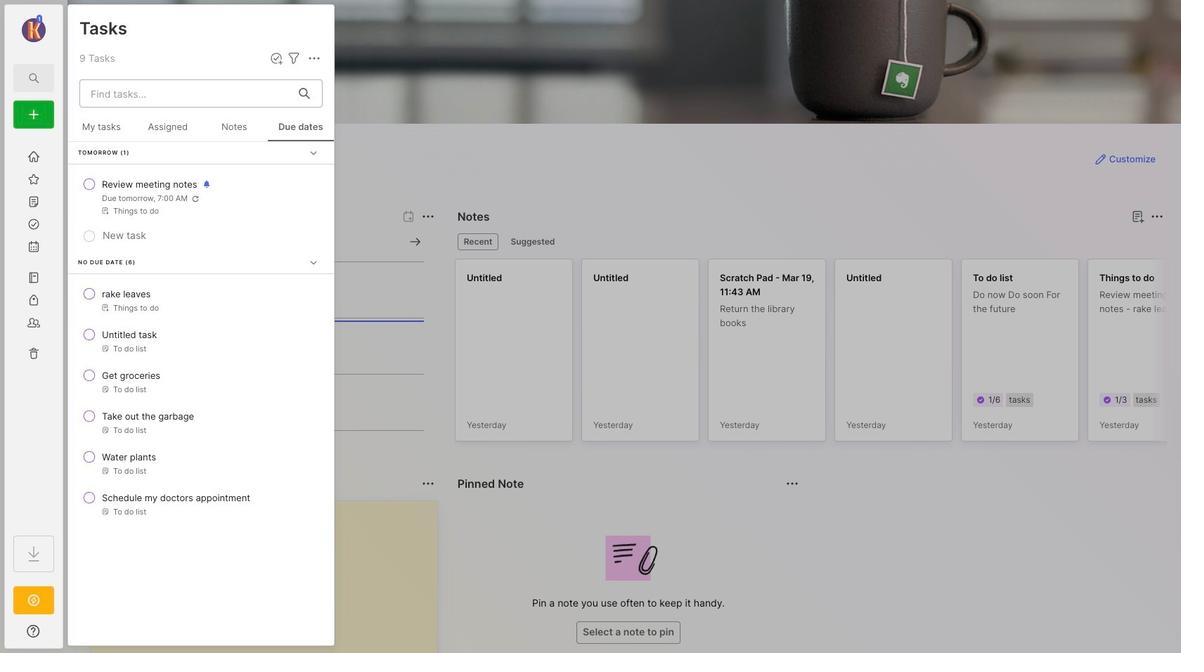 Task type: locate. For each thing, give the bounding box(es) containing it.
WHAT'S NEW field
[[5, 620, 63, 643]]

row
[[74, 172, 328, 222], [74, 281, 328, 319], [74, 322, 328, 360], [74, 363, 328, 401], [74, 404, 328, 442], [74, 444, 328, 482], [74, 485, 328, 523]]

take out the garbage 3 cell
[[102, 409, 194, 423]]

0 horizontal spatial row group
[[68, 142, 334, 535]]

schedule my doctors appointment 5 cell
[[102, 491, 250, 505]]

tab
[[457, 233, 499, 250], [504, 233, 561, 250]]

rake leaves 0 cell
[[102, 287, 151, 301]]

1 horizontal spatial tab
[[504, 233, 561, 250]]

get groceries 2 cell
[[102, 368, 160, 382]]

1 row from the top
[[74, 172, 328, 222]]

Filter tasks field
[[285, 50, 302, 67]]

click to expand image
[[62, 627, 72, 644]]

More actions and view options field
[[302, 50, 323, 67]]

more actions and view options image
[[306, 50, 323, 67]]

edit search image
[[25, 70, 42, 86]]

upgrade image
[[25, 592, 42, 609]]

tree
[[5, 137, 63, 523]]

6 row from the top
[[74, 444, 328, 482]]

Start writing… text field
[[102, 501, 436, 653]]

collapse 05_nodate image
[[307, 255, 321, 269]]

0 horizontal spatial tab
[[457, 233, 499, 250]]

1 horizontal spatial row group
[[455, 259, 1181, 450]]

row group
[[68, 142, 334, 535], [455, 259, 1181, 450]]

tab list
[[457, 233, 1161, 250]]

2 row from the top
[[74, 281, 328, 319]]



Task type: vqa. For each thing, say whether or not it's contained in the screenshot.
Note Window element
no



Task type: describe. For each thing, give the bounding box(es) containing it.
5 row from the top
[[74, 404, 328, 442]]

Account field
[[5, 13, 63, 44]]

Find tasks… text field
[[82, 82, 290, 105]]

4 row from the top
[[74, 363, 328, 401]]

water plants 4 cell
[[102, 450, 156, 464]]

new task image
[[269, 51, 283, 65]]

3 row from the top
[[74, 322, 328, 360]]

untitled task 1 cell
[[102, 328, 157, 342]]

2 tab from the left
[[504, 233, 561, 250]]

home image
[[27, 150, 41, 164]]

collapse 02_tomorrow image
[[307, 146, 321, 160]]

filter tasks image
[[285, 50, 302, 67]]

1 tab from the left
[[457, 233, 499, 250]]

7 row from the top
[[74, 485, 328, 523]]

tree inside main element
[[5, 137, 63, 523]]

review meeting notes 0 cell
[[102, 177, 197, 191]]

main element
[[0, 0, 67, 653]]



